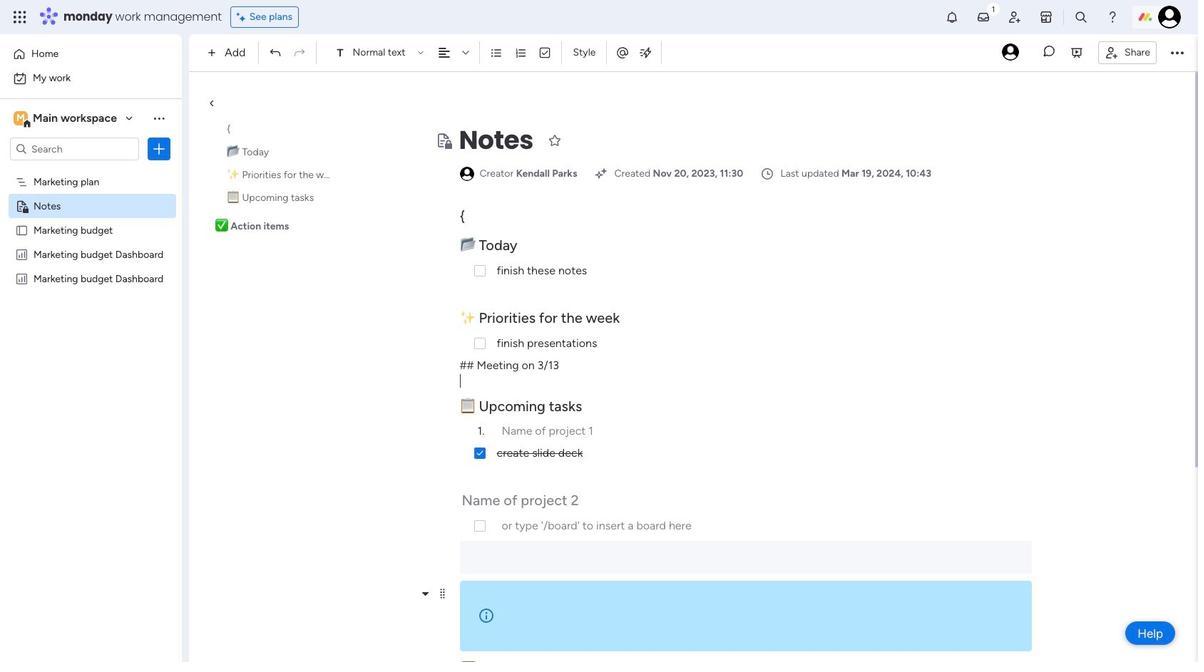 Task type: locate. For each thing, give the bounding box(es) containing it.
private board image
[[435, 132, 452, 149], [15, 199, 29, 213]]

option
[[9, 43, 173, 66], [9, 67, 173, 90], [0, 169, 182, 172]]

workspace image
[[14, 111, 28, 126]]

search everything image
[[1075, 10, 1089, 24]]

menu image
[[437, 589, 448, 600]]

see plans image
[[237, 9, 250, 25]]

checklist image
[[539, 46, 552, 59]]

public dashboard image
[[15, 272, 29, 285]]

1 image
[[988, 1, 1000, 17]]

0 vertical spatial private board image
[[435, 132, 452, 149]]

list box
[[0, 167, 182, 483]]

Search in workspace field
[[30, 141, 119, 157]]

kendall parks image
[[1159, 6, 1182, 29]]

mention image
[[616, 45, 630, 60]]

update feed image
[[977, 10, 991, 24]]

1 horizontal spatial private board image
[[435, 132, 452, 149]]

help image
[[1106, 10, 1120, 24]]

dynamic values image
[[639, 46, 653, 60]]

invite members image
[[1008, 10, 1023, 24]]

None field
[[456, 122, 537, 159]]

public dashboard image
[[15, 248, 29, 261]]

0 horizontal spatial private board image
[[15, 199, 29, 213]]

bulleted list image
[[491, 46, 503, 59]]

select product image
[[13, 10, 27, 24]]

workspace options image
[[152, 111, 166, 125]]

0 vertical spatial option
[[9, 43, 173, 66]]



Task type: vqa. For each thing, say whether or not it's contained in the screenshot.
list box
yes



Task type: describe. For each thing, give the bounding box(es) containing it.
monday marketplace image
[[1040, 10, 1054, 24]]

numbered list image
[[515, 46, 528, 59]]

notifications image
[[946, 10, 960, 24]]

options image
[[152, 142, 166, 156]]

1 vertical spatial option
[[9, 67, 173, 90]]

1 vertical spatial private board image
[[15, 199, 29, 213]]

workspace selection element
[[14, 110, 119, 128]]

2 vertical spatial option
[[0, 169, 182, 172]]

public board image
[[15, 223, 29, 237]]

board activity image
[[1003, 43, 1020, 60]]

add to favorites image
[[548, 133, 562, 147]]

undo ⌘+z image
[[269, 46, 282, 59]]

v2 ellipsis image
[[1172, 44, 1185, 62]]



